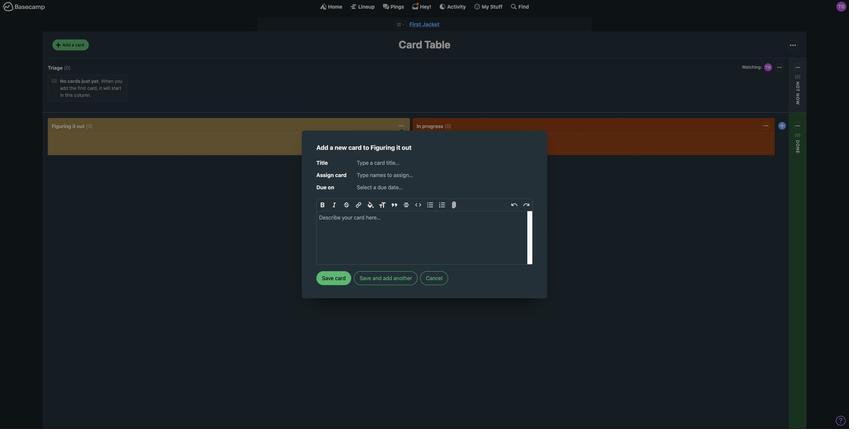 Task type: locate. For each thing, give the bounding box(es) containing it.
tyler black image
[[764, 63, 773, 72], [395, 136, 404, 145]]

1 vertical spatial add
[[317, 144, 329, 151]]

title
[[317, 160, 328, 166]]

color it purple image
[[392, 159, 397, 164]]

add
[[60, 85, 68, 91], [383, 275, 392, 281]]

(0)
[[64, 65, 71, 71], [795, 74, 801, 79], [86, 123, 93, 129], [445, 123, 452, 129], [795, 132, 801, 138]]

start
[[112, 85, 121, 91]]

cancel
[[426, 275, 443, 281]]

out
[[77, 123, 85, 129], [402, 144, 412, 151]]

0 horizontal spatial add
[[60, 85, 68, 91]]

0 vertical spatial a
[[72, 42, 74, 47]]

n down d
[[796, 147, 801, 151]]

color it red image
[[379, 159, 384, 164]]

d
[[796, 140, 801, 144]]

Type names to assign… text field
[[357, 171, 533, 179]]

0 vertical spatial tyler black image
[[764, 63, 773, 72]]

2 vertical spatial it
[[397, 144, 401, 151]]

color it white image
[[359, 159, 364, 164]]

add down color it blue "image"
[[359, 179, 368, 184]]

1 horizontal spatial add
[[317, 144, 329, 151]]

n down t
[[796, 93, 801, 97]]

0 vertical spatial add
[[60, 85, 68, 91]]

0 horizontal spatial out
[[77, 123, 85, 129]]

main element
[[0, 0, 850, 13]]

(0) right progress
[[445, 123, 452, 129]]

add down no
[[60, 85, 68, 91]]

figuring it out link
[[52, 123, 85, 129]]

add
[[62, 42, 70, 47], [317, 144, 329, 151], [359, 179, 368, 184]]

1 horizontal spatial it
[[99, 85, 102, 91]]

lineup link
[[351, 3, 375, 10]]

progress
[[423, 123, 444, 129]]

watching:
[[743, 64, 763, 70], [359, 138, 381, 143], [756, 145, 777, 151]]

pings button
[[383, 3, 404, 10]]

a
[[72, 42, 74, 47], [330, 144, 334, 151]]

2 vertical spatial watching:
[[756, 145, 777, 151]]

due
[[317, 184, 327, 190]]

(0) up n
[[795, 74, 801, 79]]

in progress (0)
[[417, 123, 452, 129]]

2 vertical spatial add
[[359, 179, 368, 184]]

2 horizontal spatial it
[[397, 144, 401, 151]]

color it orange image
[[372, 159, 377, 164]]

n
[[796, 93, 801, 97], [796, 147, 801, 151]]

0 horizontal spatial add
[[62, 42, 70, 47]]

assign card
[[317, 172, 347, 178]]

1 vertical spatial it
[[73, 123, 76, 129]]

1 o from the top
[[796, 85, 801, 89]]

0 vertical spatial o
[[796, 85, 801, 89]]

o down t
[[796, 97, 801, 100]]

0 vertical spatial it
[[99, 85, 102, 91]]

t
[[796, 89, 801, 92]]

3 o from the top
[[796, 144, 801, 147]]

o
[[796, 85, 801, 89], [796, 97, 801, 100], [796, 144, 801, 147]]

0 vertical spatial figuring
[[52, 123, 71, 129]]

option group
[[358, 158, 404, 174]]

1 horizontal spatial add
[[383, 275, 392, 281]]

0 vertical spatial n
[[796, 93, 801, 97]]

o up 'e'
[[796, 144, 801, 147]]

1 vertical spatial figuring
[[371, 144, 395, 151]]

1 horizontal spatial figuring
[[371, 144, 395, 151]]

it left the will
[[99, 85, 102, 91]]

1 vertical spatial out
[[402, 144, 412, 151]]

0 vertical spatial out
[[77, 123, 85, 129]]

0 vertical spatial add
[[62, 42, 70, 47]]

1 vertical spatial n
[[796, 147, 801, 151]]

in
[[417, 123, 421, 129]]

card
[[75, 42, 84, 47], [349, 144, 362, 151], [335, 172, 347, 178], [369, 179, 379, 184]]

1 n from the top
[[796, 93, 801, 97]]

add up triage (0)
[[62, 42, 70, 47]]

hey!
[[420, 3, 432, 9]]

figuring it out (0)
[[52, 123, 93, 129]]

stuff
[[491, 3, 503, 9]]

activity
[[448, 3, 466, 9]]

the
[[69, 85, 76, 91]]

0 horizontal spatial it
[[73, 123, 76, 129]]

new
[[335, 144, 347, 151]]

.
[[99, 78, 100, 84]]

you
[[115, 78, 123, 84]]

just
[[82, 78, 90, 84]]

1 horizontal spatial out
[[402, 144, 412, 151]]

2 horizontal spatial add
[[359, 179, 368, 184]]

1 vertical spatial o
[[796, 97, 801, 100]]

None submit
[[754, 95, 801, 103], [358, 146, 404, 154], [754, 153, 801, 162], [358, 189, 404, 198], [358, 210, 404, 218], [358, 218, 404, 226], [317, 272, 352, 285], [754, 95, 801, 103], [358, 146, 404, 154], [754, 153, 801, 162], [358, 189, 404, 198], [358, 210, 404, 218], [358, 218, 404, 226], [317, 272, 352, 285]]

add for add a card
[[62, 42, 70, 47]]

add up title
[[317, 144, 329, 151]]

figuring
[[52, 123, 71, 129], [371, 144, 395, 151]]

1 vertical spatial add
[[383, 275, 392, 281]]

color it yellow image
[[365, 159, 371, 164]]

0 vertical spatial watching:
[[743, 64, 763, 70]]

figuring down in
[[52, 123, 71, 129]]

add right and
[[383, 275, 392, 281]]

figuring up color it red image
[[371, 144, 395, 151]]

2 o from the top
[[796, 97, 801, 100]]

first jacket link
[[410, 21, 440, 27]]

add card link
[[358, 177, 404, 186]]

lineup
[[359, 3, 375, 9]]

o for d o n e
[[796, 144, 801, 147]]

(0) up d
[[795, 132, 801, 138]]

0 horizontal spatial figuring
[[52, 123, 71, 129]]

it
[[99, 85, 102, 91], [73, 123, 76, 129], [397, 144, 401, 151]]

1 vertical spatial tyler black image
[[395, 136, 404, 145]]

0 horizontal spatial a
[[72, 42, 74, 47]]

1 vertical spatial a
[[330, 144, 334, 151]]

Type a card title… text field
[[357, 158, 533, 168]]

1 horizontal spatial a
[[330, 144, 334, 151]]

2 vertical spatial o
[[796, 144, 801, 147]]

first jacket
[[410, 21, 440, 27]]

0 horizontal spatial tyler black image
[[395, 136, 404, 145]]

home
[[328, 3, 343, 9]]

another
[[394, 275, 412, 281]]

Describe your card here… text field
[[317, 211, 533, 265]]

o for n o t n o w
[[796, 85, 801, 89]]

it down this at the top left of page
[[73, 123, 76, 129]]

it up color it purple icon
[[397, 144, 401, 151]]

o up "w"
[[796, 85, 801, 89]]

home link
[[320, 3, 343, 10]]

switch accounts image
[[3, 2, 45, 12]]

(0) right figuring it out link
[[86, 123, 93, 129]]



Task type: describe. For each thing, give the bounding box(es) containing it.
find
[[519, 3, 529, 9]]

add for add a new card to figuring it out
[[317, 144, 329, 151]]

my stuff
[[482, 3, 503, 9]]

1 vertical spatial watching:
[[359, 138, 381, 143]]

in progress link
[[417, 123, 444, 129]]

. when you add the first card, it will start in this column.
[[60, 78, 123, 98]]

save and add another
[[360, 275, 412, 281]]

color it brown image
[[372, 167, 377, 172]]

tyler black image
[[837, 2, 847, 12]]

color it blue image
[[359, 167, 364, 172]]

add a new card to figuring it out
[[317, 144, 412, 151]]

rename
[[359, 203, 376, 208]]

to
[[363, 144, 369, 151]]

(0) right triage link
[[64, 65, 71, 71]]

pings
[[391, 3, 404, 9]]

save and add another button
[[354, 272, 418, 285]]

column.
[[74, 92, 91, 98]]

1 horizontal spatial tyler black image
[[764, 63, 773, 72]]

this
[[65, 92, 73, 98]]

a for new
[[330, 144, 334, 151]]

triage (0)
[[48, 65, 71, 71]]

save
[[360, 275, 372, 281]]

color it green image
[[365, 167, 371, 172]]

e
[[796, 151, 801, 154]]

add inside button
[[383, 275, 392, 281]]

on
[[328, 184, 335, 190]]

in
[[60, 92, 64, 98]]

jacket
[[423, 21, 440, 27]]

hey! button
[[412, 3, 432, 10]]

n o t n o w
[[796, 82, 801, 105]]

add inside . when you add the first card, it will start in this column.
[[60, 85, 68, 91]]

will
[[103, 85, 110, 91]]

cards
[[68, 78, 80, 84]]

a for card
[[72, 42, 74, 47]]

rename link
[[358, 201, 404, 210]]

find button
[[511, 3, 529, 10]]

card table
[[399, 38, 451, 51]]

card inside the add card link
[[369, 179, 379, 184]]

due on
[[317, 184, 335, 190]]

w
[[796, 100, 801, 105]]

when
[[101, 78, 114, 84]]

first
[[78, 85, 86, 91]]

table
[[425, 38, 451, 51]]

triage link
[[48, 65, 63, 71]]

add a card link
[[52, 40, 89, 50]]

2 n from the top
[[796, 147, 801, 151]]

no
[[60, 78, 66, 84]]

card,
[[87, 85, 98, 91]]

first
[[410, 21, 421, 27]]

n
[[796, 82, 801, 85]]

card inside add a card link
[[75, 42, 84, 47]]

yet
[[91, 78, 99, 84]]

cancel link
[[421, 272, 449, 285]]

it inside . when you add the first card, it will start in this column.
[[99, 85, 102, 91]]

and
[[373, 275, 382, 281]]

my
[[482, 3, 490, 9]]

add for add card
[[359, 179, 368, 184]]

Select a due date… text field
[[357, 182, 533, 193]]

add a card
[[62, 42, 84, 47]]

assign
[[317, 172, 334, 178]]

triage
[[48, 65, 63, 71]]

card
[[399, 38, 423, 51]]

my stuff button
[[474, 3, 503, 10]]

color it pink image
[[385, 159, 391, 164]]

no cards just yet
[[60, 78, 99, 84]]

add card
[[359, 179, 379, 184]]

activity link
[[440, 3, 466, 10]]

d o n e
[[796, 140, 801, 154]]



